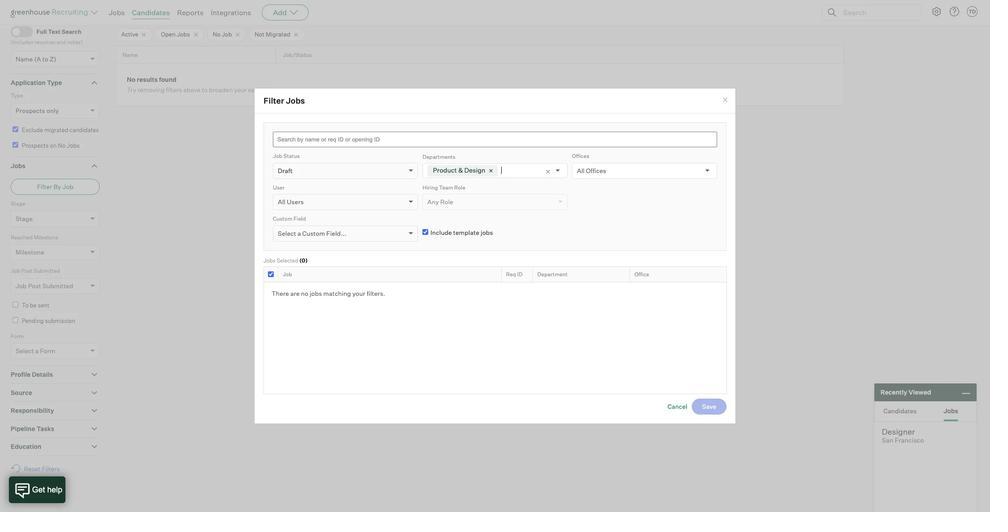 Task type: locate. For each thing, give the bounding box(es) containing it.
job status
[[273, 153, 300, 160]]

no down integrations 'link'
[[213, 31, 221, 38]]

select inside filter jobs dialog
[[278, 230, 296, 237]]

1 vertical spatial submitted
[[42, 282, 73, 290]]

all right clear all element
[[577, 167, 585, 174]]

close image
[[722, 97, 729, 104]]

0 horizontal spatial custom
[[273, 216, 293, 222]]

prospects only option
[[16, 107, 59, 114]]

open
[[161, 31, 176, 38]]

a for form
[[35, 348, 39, 355]]

no inside no results found try removing filters above to broaden your search.
[[127, 76, 136, 84]]

1 horizontal spatial found
[[190, 12, 206, 19]]

to right above
[[202, 86, 208, 94]]

search.
[[248, 86, 269, 94]]

form element
[[11, 332, 100, 366]]

1 horizontal spatial jobs
[[481, 229, 493, 237]]

0 horizontal spatial a
[[35, 348, 39, 355]]

1 vertical spatial filter
[[37, 183, 52, 191]]

add
[[273, 8, 287, 17]]

1 horizontal spatial name
[[123, 52, 138, 58]]

your left filters.
[[353, 290, 366, 297]]

0 horizontal spatial name
[[16, 55, 33, 63]]

job
[[222, 31, 232, 38], [273, 153, 283, 160], [63, 183, 74, 191], [11, 268, 20, 275], [283, 271, 292, 278], [16, 282, 27, 290]]

milestone down reached milestone
[[16, 249, 44, 256]]

post up to be sent
[[28, 282, 41, 290]]

To be sent checkbox
[[12, 302, 18, 308]]

0 horizontal spatial type
[[11, 92, 23, 99]]

filter
[[264, 96, 284, 106], [37, 183, 52, 191]]

Prospects on No Jobs checkbox
[[12, 142, 18, 148]]

to left z)
[[42, 55, 48, 63]]

1 vertical spatial a
[[35, 348, 39, 355]]

no up 'try'
[[127, 76, 136, 84]]

1 horizontal spatial select
[[278, 230, 296, 237]]

your left search. at the top left of the page
[[234, 86, 247, 94]]

1 horizontal spatial type
[[47, 79, 62, 86]]

0 vertical spatial role
[[455, 184, 466, 191]]

draft
[[278, 167, 293, 174]]

0 horizontal spatial all
[[278, 198, 286, 206]]

a down field
[[298, 230, 301, 237]]

0 horizontal spatial form
[[11, 333, 24, 340]]

0 vertical spatial type
[[47, 79, 62, 86]]

no for no results found try removing filters above to broaden your search.
[[127, 76, 136, 84]]

None field
[[502, 165, 504, 176]]

form
[[11, 333, 24, 340], [40, 348, 55, 355]]

1 vertical spatial found
[[159, 76, 177, 84]]

field
[[294, 216, 306, 222]]

1 vertical spatial select
[[16, 348, 34, 355]]

name left (a
[[16, 55, 33, 63]]

post down reached
[[21, 268, 33, 275]]

jobs
[[109, 8, 125, 17], [177, 31, 190, 38], [286, 96, 305, 106], [67, 142, 80, 149], [11, 162, 26, 170], [264, 257, 276, 264], [944, 407, 959, 415]]

active
[[121, 31, 138, 38]]

1 horizontal spatial form
[[40, 348, 55, 355]]

and
[[57, 39, 66, 46]]

found inside no results found try removing filters above to broaden your search.
[[159, 76, 177, 84]]

source
[[11, 389, 32, 397]]

name for name
[[123, 52, 138, 58]]

education
[[11, 443, 41, 451]]

type element
[[11, 91, 100, 125]]

1 vertical spatial type
[[11, 92, 23, 99]]

td
[[969, 8, 977, 15]]

filter for filter by job
[[37, 183, 52, 191]]

role right any
[[441, 198, 454, 206]]

a
[[298, 230, 301, 237], [35, 348, 39, 355]]

1 vertical spatial stage
[[16, 215, 33, 223]]

no left "prospect"
[[115, 12, 124, 19]]

offices
[[573, 153, 590, 160], [586, 167, 607, 174]]

reports link
[[177, 8, 204, 17]]

1 horizontal spatial all
[[577, 167, 585, 174]]

field...
[[327, 230, 347, 237]]

0 vertical spatial prospects
[[16, 107, 45, 114]]

1 horizontal spatial filter
[[264, 96, 284, 106]]

custom
[[273, 216, 293, 222], [302, 230, 325, 237]]

to be sent
[[22, 302, 49, 309]]

1 horizontal spatial your
[[353, 290, 366, 297]]

milestone down stage element
[[34, 234, 58, 241]]

filter jobs dialog
[[254, 88, 736, 424]]

form up details at bottom left
[[40, 348, 55, 355]]

full text search (includes resumes and notes)
[[11, 28, 83, 46]]

0 vertical spatial found
[[190, 12, 206, 19]]

job post submitted element
[[11, 267, 100, 301]]

your
[[234, 86, 247, 94], [353, 290, 366, 297]]

configure image
[[932, 6, 943, 17]]

type down z)
[[47, 79, 62, 86]]

select for select a form
[[16, 348, 34, 355]]

broaden
[[209, 86, 233, 94]]

departments
[[423, 154, 456, 160]]

a up profile details
[[35, 348, 39, 355]]

any
[[428, 198, 439, 206]]

reports
[[177, 8, 204, 17]]

name
[[123, 52, 138, 58], [16, 55, 33, 63]]

1 horizontal spatial role
[[455, 184, 466, 191]]

0 vertical spatial post
[[21, 268, 33, 275]]

exclude migrated candidates
[[22, 126, 99, 134]]

found up filters
[[159, 76, 177, 84]]

no
[[115, 12, 124, 19], [213, 31, 221, 38], [127, 76, 136, 84], [58, 142, 65, 149]]

pending
[[22, 318, 44, 325]]

department
[[538, 271, 568, 278]]

role right team
[[455, 184, 466, 191]]

prospects
[[16, 107, 45, 114], [22, 142, 49, 149]]

type down application
[[11, 92, 23, 99]]

not migrated
[[255, 31, 291, 38]]

clear all image
[[545, 169, 552, 175]]

custom down field
[[302, 230, 325, 237]]

prospects up exclude
[[16, 107, 45, 114]]

req id
[[506, 271, 523, 278]]

filter inside dialog
[[264, 96, 284, 106]]

0 vertical spatial to
[[42, 55, 48, 63]]

0 vertical spatial your
[[234, 86, 247, 94]]

draft option
[[278, 167, 293, 174]]

custom left field
[[273, 216, 293, 222]]

0 vertical spatial select
[[278, 230, 296, 237]]

any role
[[428, 198, 454, 206]]

reached milestone element
[[11, 233, 100, 267]]

filter down search. at the top left of the page
[[264, 96, 284, 106]]

form down pending submission checkbox
[[11, 333, 24, 340]]

a inside form element
[[35, 348, 39, 355]]

submitted down "reached milestone" element
[[34, 268, 60, 275]]

no prospect applications found
[[115, 12, 206, 19]]

filter inside button
[[37, 183, 52, 191]]

all left users
[[278, 198, 286, 206]]

product
[[433, 166, 457, 174]]

jobs selected (0)
[[264, 257, 308, 264]]

1 vertical spatial to
[[202, 86, 208, 94]]

migrated
[[44, 126, 68, 134]]

0 horizontal spatial your
[[234, 86, 247, 94]]

0 vertical spatial all
[[577, 167, 585, 174]]

None checkbox
[[268, 272, 274, 278]]

greenhouse recruiting image
[[11, 7, 91, 18]]

(a
[[34, 55, 41, 63]]

0 horizontal spatial filter
[[37, 183, 52, 191]]

jobs right template
[[481, 229, 493, 237]]

no for no prospect applications found
[[115, 12, 124, 19]]

migrated
[[266, 31, 291, 38]]

designer san francisco
[[883, 427, 925, 445]]

submitted up sent on the left of page
[[42, 282, 73, 290]]

product & design
[[433, 166, 486, 174]]

all users
[[278, 198, 304, 206]]

0 horizontal spatial to
[[42, 55, 48, 63]]

0 horizontal spatial found
[[159, 76, 177, 84]]

job post submitted down "reached milestone" element
[[11, 268, 60, 275]]

bulk
[[799, 13, 812, 20]]

1 vertical spatial your
[[353, 290, 366, 297]]

a inside filter jobs dialog
[[298, 230, 301, 237]]

1 vertical spatial all
[[278, 198, 286, 206]]

req
[[506, 271, 516, 278]]

san
[[883, 437, 894, 445]]

bulk actions link
[[789, 9, 845, 25]]

select up profile
[[16, 348, 34, 355]]

profile
[[11, 371, 30, 379]]

resumes
[[34, 39, 56, 46]]

jobs right no
[[310, 290, 322, 297]]

template
[[454, 229, 480, 237]]

team
[[439, 184, 453, 191]]

prospects down exclude
[[22, 142, 49, 149]]

select a custom field...
[[278, 230, 347, 237]]

prospects inside type element
[[16, 107, 45, 114]]

Include template jobs checkbox
[[423, 229, 429, 235]]

id
[[518, 271, 523, 278]]

submission
[[45, 318, 75, 325]]

found
[[190, 12, 206, 19], [159, 76, 177, 84]]

filter for filter jobs
[[264, 96, 284, 106]]

0 vertical spatial stage
[[11, 201, 25, 207]]

0 horizontal spatial role
[[441, 198, 454, 206]]

0 vertical spatial filter
[[264, 96, 284, 106]]

0 vertical spatial submitted
[[34, 268, 60, 275]]

select
[[278, 230, 296, 237], [16, 348, 34, 355]]

1 horizontal spatial to
[[202, 86, 208, 94]]

0 horizontal spatial select
[[16, 348, 34, 355]]

status
[[284, 153, 300, 160]]

1 vertical spatial custom
[[302, 230, 325, 237]]

reset filters
[[24, 465, 60, 473]]

not
[[255, 31, 265, 38]]

name (a to z)
[[16, 55, 56, 63]]

role
[[455, 184, 466, 191], [441, 198, 454, 206]]

select down the custom field
[[278, 230, 296, 237]]

designer
[[883, 427, 916, 437]]

found right applications
[[190, 12, 206, 19]]

milestone
[[34, 234, 58, 241], [16, 249, 44, 256]]

1 vertical spatial milestone
[[16, 249, 44, 256]]

users
[[287, 198, 304, 206]]

select inside form element
[[16, 348, 34, 355]]

full
[[37, 28, 47, 35]]

stage
[[11, 201, 25, 207], [16, 215, 33, 223]]

0 horizontal spatial jobs
[[310, 290, 322, 297]]

results
[[137, 76, 158, 84]]

1 vertical spatial prospects
[[22, 142, 49, 149]]

filter left "by"
[[37, 183, 52, 191]]

responsibility
[[11, 407, 54, 415]]

0 vertical spatial a
[[298, 230, 301, 237]]

details
[[32, 371, 53, 379]]

all
[[577, 167, 585, 174], [278, 198, 286, 206]]

1 horizontal spatial a
[[298, 230, 301, 237]]

to
[[42, 55, 48, 63], [202, 86, 208, 94]]

prospects for prospects on no jobs
[[22, 142, 49, 149]]

candidates
[[70, 126, 99, 134]]

no for no job
[[213, 31, 221, 38]]

name down active
[[123, 52, 138, 58]]

job post submitted up sent on the left of page
[[16, 282, 73, 290]]

pipeline
[[11, 425, 35, 433]]



Task type: describe. For each thing, give the bounding box(es) containing it.
no job
[[213, 31, 232, 38]]

integrations link
[[211, 8, 251, 17]]

0 vertical spatial form
[[11, 333, 24, 340]]

filter jobs
[[264, 96, 305, 106]]

to inside no results found try removing filters above to broaden your search.
[[202, 86, 208, 94]]

profile details
[[11, 371, 53, 379]]

cancel
[[668, 403, 688, 411]]

(includes
[[11, 39, 33, 46]]

select a form
[[16, 348, 55, 355]]

add button
[[262, 4, 309, 20]]

prospects for prospects only
[[16, 107, 45, 114]]

actions
[[813, 13, 835, 20]]

1 horizontal spatial custom
[[302, 230, 325, 237]]

recently
[[881, 389, 908, 397]]

no results found try removing filters above to broaden your search.
[[127, 76, 269, 94]]

no
[[301, 290, 309, 297]]

Pending submission checkbox
[[12, 318, 18, 324]]

office
[[635, 271, 650, 278]]

there
[[272, 290, 289, 297]]

1 vertical spatial offices
[[586, 167, 607, 174]]

custom field
[[273, 216, 306, 222]]

sent
[[38, 302, 49, 309]]

by
[[54, 183, 61, 191]]

your inside filter jobs dialog
[[353, 290, 366, 297]]

1 vertical spatial jobs
[[310, 290, 322, 297]]

jobs link
[[109, 8, 125, 17]]

filter by job button
[[11, 179, 100, 195]]

selected
[[277, 257, 298, 264]]

on
[[50, 142, 57, 149]]

pending submission
[[22, 318, 75, 325]]

Search candidates field
[[11, 9, 100, 23]]

are
[[291, 290, 300, 297]]

checkmark image
[[15, 28, 21, 34]]

1 vertical spatial job post submitted
[[16, 282, 73, 290]]

0 vertical spatial offices
[[573, 153, 590, 160]]

reset
[[24, 465, 40, 473]]

design
[[465, 166, 486, 174]]

exclude
[[22, 126, 43, 134]]

job inside filter by job button
[[63, 183, 74, 191]]

1 vertical spatial role
[[441, 198, 454, 206]]

try
[[127, 86, 136, 94]]

include
[[431, 229, 452, 237]]

candidates link
[[132, 8, 170, 17]]

filters
[[42, 465, 60, 473]]

open jobs
[[161, 31, 190, 38]]

Exclude migrated candidates checkbox
[[12, 126, 18, 132]]

stage element
[[11, 200, 100, 233]]

none checkbox inside filter jobs dialog
[[268, 272, 274, 278]]

application type
[[11, 79, 62, 86]]

cancel link
[[668, 403, 688, 411]]

prospects on no jobs
[[22, 142, 80, 149]]

filters.
[[367, 290, 385, 297]]

your inside no results found try removing filters above to broaden your search.
[[234, 86, 247, 94]]

td button
[[966, 4, 980, 19]]

notes)
[[67, 39, 83, 46]]

hiring team role
[[423, 184, 466, 191]]

1 vertical spatial form
[[40, 348, 55, 355]]

francisco
[[896, 437, 925, 445]]

candidates
[[132, 8, 170, 17]]

applications
[[153, 12, 188, 19]]

integrations
[[211, 8, 251, 17]]

0 vertical spatial jobs
[[481, 229, 493, 237]]

all offices
[[577, 167, 607, 174]]

all for all offices
[[577, 167, 585, 174]]

1 vertical spatial post
[[28, 282, 41, 290]]

name (a to z) option
[[16, 55, 56, 63]]

search
[[62, 28, 82, 35]]

no right on
[[58, 142, 65, 149]]

recently viewed
[[881, 389, 932, 397]]

0 vertical spatial custom
[[273, 216, 293, 222]]

0 vertical spatial milestone
[[34, 234, 58, 241]]

reset filters button
[[11, 461, 64, 477]]

0 vertical spatial job post submitted
[[11, 268, 60, 275]]

clear all element
[[543, 164, 556, 178]]

application
[[11, 79, 46, 86]]

hiring
[[423, 184, 438, 191]]

user
[[273, 184, 285, 191]]

viewed
[[909, 389, 932, 397]]

Search text field
[[842, 6, 914, 19]]

filters
[[166, 86, 182, 94]]

z)
[[50, 55, 56, 63]]

text
[[48, 28, 61, 35]]

to
[[22, 302, 29, 309]]

Search by name or req ID or opening ID field
[[273, 132, 718, 147]]

name for name (a to z)
[[16, 55, 33, 63]]

select for select a custom field...
[[278, 230, 296, 237]]

td button
[[968, 6, 978, 17]]

a for custom
[[298, 230, 301, 237]]

&
[[459, 166, 463, 174]]

bulk actions
[[799, 13, 835, 20]]

only
[[46, 107, 59, 114]]

removing
[[138, 86, 165, 94]]

pipeline tasks
[[11, 425, 54, 433]]

prospects only
[[16, 107, 59, 114]]

all for all users
[[278, 198, 286, 206]]

include template jobs
[[431, 229, 493, 237]]

filter by job
[[37, 183, 74, 191]]

there are no jobs matching your filters.
[[272, 290, 385, 297]]



Task type: vqa. For each thing, say whether or not it's contained in the screenshot.
Draft option
yes



